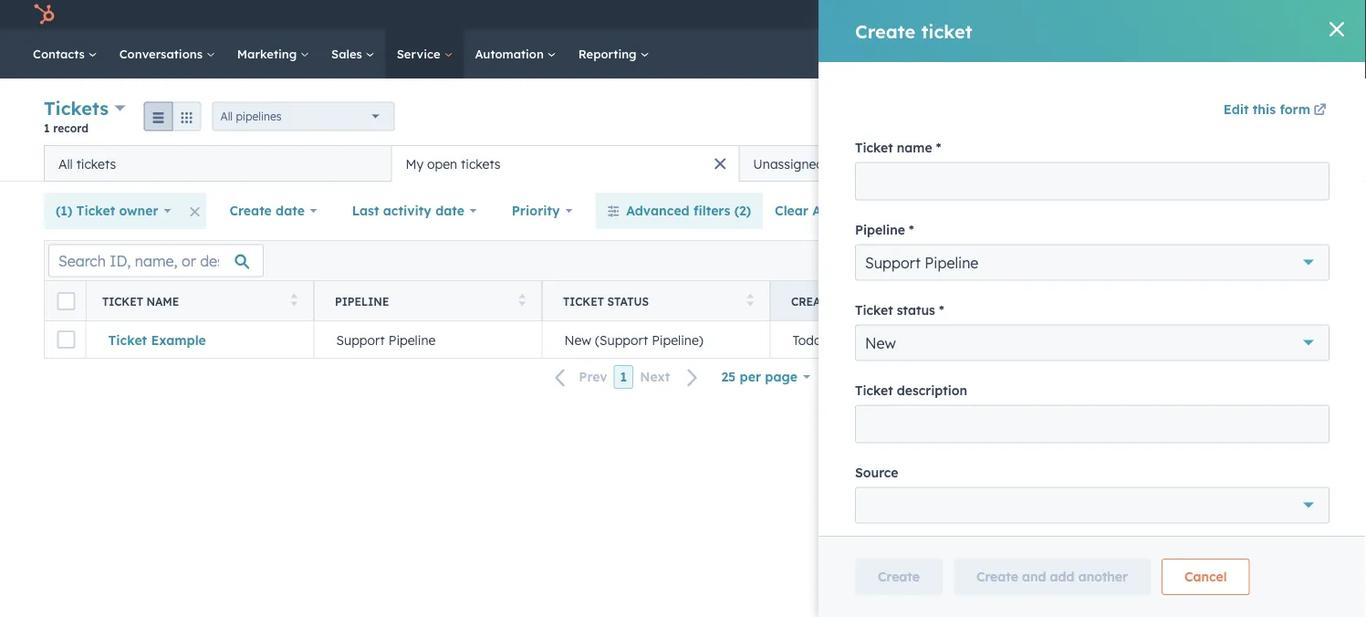 Task type: describe. For each thing, give the bounding box(es) containing it.
notifications button
[[1199, 0, 1230, 29]]

group inside tickets banner
[[144, 102, 201, 131]]

ruby anderson button
[[1227, 321, 1367, 358]]

press to sort. image for press to sort. element for pipeline
[[519, 294, 526, 306]]

tickets
[[44, 97, 109, 120]]

conversations link
[[108, 29, 226, 79]]

create date (cdt)
[[792, 294, 899, 308]]

new (support pipeline)
[[565, 332, 704, 348]]

page
[[765, 369, 798, 385]]

save view button
[[1224, 196, 1323, 225]]

(1)
[[56, 203, 72, 219]]

create ticket button
[[1226, 103, 1323, 132]]

create ticket
[[1241, 110, 1307, 124]]

create for create date
[[230, 203, 272, 219]]

priority button
[[500, 193, 585, 229]]

self made button
[[1230, 0, 1345, 29]]

sales
[[331, 46, 366, 61]]

clear all button
[[763, 193, 841, 229]]

(support
[[595, 332, 648, 348]]

date for create date (cdt)
[[837, 294, 866, 308]]

search image
[[1325, 46, 1341, 62]]

search button
[[1316, 38, 1350, 69]]

create date
[[230, 203, 305, 219]]

tickets for all tickets
[[76, 156, 116, 172]]

pagination navigation
[[544, 365, 710, 389]]

ticket inside popup button
[[76, 203, 115, 219]]

ruby
[[1282, 332, 1313, 348]]

per
[[740, 369, 761, 385]]

notifications image
[[1207, 8, 1223, 25]]

ticket status
[[563, 294, 649, 308]]

service
[[397, 46, 444, 61]]

all inside clear all button
[[813, 203, 829, 219]]

ticket for ticket status
[[563, 294, 604, 308]]

marketplaces image
[[1103, 8, 1119, 25]]

tickets for unassigned tickets
[[828, 156, 868, 172]]

save
[[1256, 204, 1281, 218]]

press to sort. image for 3rd press to sort. element from right
[[291, 294, 298, 306]]

my open tickets
[[406, 156, 501, 172]]

edit columns
[[1240, 254, 1306, 267]]

advanced filters (2) button
[[596, 193, 763, 229]]

all for all views
[[1255, 155, 1271, 171]]

menu containing self made
[[958, 0, 1345, 36]]

columns
[[1264, 254, 1306, 267]]

(2)
[[735, 203, 751, 219]]

anderson
[[1316, 332, 1367, 348]]

my
[[406, 156, 424, 172]]

ticket example
[[108, 332, 206, 348]]

all for all tickets
[[58, 156, 73, 172]]

settings link
[[1161, 0, 1199, 29]]

create date button
[[218, 193, 329, 229]]

activity
[[383, 203, 432, 219]]

settings image
[[1172, 8, 1188, 25]]

all tickets button
[[44, 145, 392, 182]]

automation
[[475, 46, 548, 61]]

tickets button
[[44, 95, 126, 121]]

today
[[793, 332, 829, 348]]

automation link
[[464, 29, 568, 79]]

ticket
[[1279, 110, 1307, 124]]

upgrade
[[989, 9, 1041, 24]]

25
[[722, 369, 736, 385]]

next button
[[634, 365, 710, 389]]

calling icon button
[[1056, 2, 1087, 29]]

last activity date button
[[340, 193, 489, 229]]

tickets banner
[[44, 95, 1323, 145]]

ticket for ticket example
[[108, 332, 147, 348]]

next
[[640, 369, 670, 385]]

status
[[607, 294, 649, 308]]

create for create ticket
[[1241, 110, 1276, 124]]

add
[[1126, 155, 1152, 171]]

new
[[565, 332, 592, 348]]

create for create date (cdt)
[[792, 294, 834, 308]]

advanced filters (2)
[[627, 203, 751, 219]]

marketplaces button
[[1092, 0, 1130, 29]]

all pipelines button
[[212, 102, 395, 131]]

my open tickets button
[[392, 145, 739, 182]]

owner
[[119, 203, 159, 219]]

last activity date
[[352, 203, 465, 219]]

Search HubSpot search field
[[1110, 38, 1334, 69]]

1 button
[[614, 365, 634, 389]]

advanced
[[627, 203, 690, 219]]

open
[[427, 156, 458, 172]]

sales link
[[320, 29, 386, 79]]

add view (3/5)
[[1126, 155, 1221, 171]]

11:36
[[849, 332, 878, 348]]

name
[[146, 294, 179, 308]]

marketing
[[237, 46, 300, 61]]

marketing link
[[226, 29, 320, 79]]

self made
[[1261, 7, 1317, 22]]

clear all
[[775, 203, 829, 219]]

press to sort. element for pipeline
[[519, 294, 526, 309]]

example
[[151, 332, 206, 348]]



Task type: vqa. For each thing, say whether or not it's contained in the screenshot.
tickets associated with Unassigned tickets
yes



Task type: locate. For each thing, give the bounding box(es) containing it.
1 vertical spatial view
[[1284, 204, 1307, 218]]

date left last
[[276, 203, 305, 219]]

calling icon image
[[1063, 9, 1080, 26]]

3 tickets from the left
[[828, 156, 868, 172]]

2 vertical spatial create
[[792, 294, 834, 308]]

create down all tickets "button"
[[230, 203, 272, 219]]

1 horizontal spatial tickets
[[461, 156, 501, 172]]

ticket right "(1)"
[[76, 203, 115, 219]]

prev
[[579, 369, 608, 385]]

1 record
[[44, 121, 89, 135]]

0 horizontal spatial 1
[[44, 121, 50, 135]]

(1) ticket owner button
[[44, 193, 183, 229]]

all
[[221, 110, 233, 123], [1255, 155, 1271, 171], [58, 156, 73, 172], [813, 203, 829, 219]]

tickets
[[76, 156, 116, 172], [461, 156, 501, 172], [828, 156, 868, 172]]

all pipelines
[[221, 110, 282, 123]]

all left pipelines
[[221, 110, 233, 123]]

ticket example link
[[108, 332, 292, 348]]

1 right prev
[[620, 369, 627, 385]]

1 inside tickets banner
[[44, 121, 50, 135]]

0 horizontal spatial tickets
[[76, 156, 116, 172]]

ruby anderson
[[1282, 332, 1367, 348]]

2 press to sort. image from the left
[[519, 294, 526, 306]]

date inside "create date" popup button
[[276, 203, 305, 219]]

2 tickets from the left
[[461, 156, 501, 172]]

all tickets
[[58, 156, 116, 172]]

1 horizontal spatial press to sort. element
[[519, 294, 526, 309]]

group
[[144, 102, 201, 131]]

prev button
[[544, 365, 614, 389]]

support pipeline button
[[314, 321, 542, 358]]

am
[[881, 332, 901, 348]]

2 horizontal spatial date
[[837, 294, 866, 308]]

1 left record
[[44, 121, 50, 135]]

today at 11:36 am button
[[771, 321, 999, 358]]

unassigned
[[754, 156, 824, 172]]

reporting link
[[568, 29, 660, 79]]

date left (cdt)
[[837, 294, 866, 308]]

press to sort. image
[[291, 294, 298, 306], [519, 294, 526, 306]]

tickets down record
[[76, 156, 116, 172]]

all inside all pipelines popup button
[[221, 110, 233, 123]]

tickets right open
[[461, 156, 501, 172]]

hubspot image
[[33, 4, 55, 26]]

2 press to sort. element from the left
[[519, 294, 526, 309]]

1 press to sort. element from the left
[[291, 294, 298, 309]]

support
[[336, 332, 385, 348]]

0 vertical spatial pipeline
[[335, 294, 389, 308]]

2 horizontal spatial tickets
[[828, 156, 868, 172]]

ticket down ticket name
[[108, 332, 147, 348]]

hubspot link
[[22, 4, 68, 26]]

0 horizontal spatial press to sort. image
[[291, 294, 298, 306]]

create left 'ticket'
[[1241, 110, 1276, 124]]

pipeline inside button
[[389, 332, 436, 348]]

help button
[[1130, 0, 1161, 29]]

unassigned tickets button
[[739, 145, 1087, 182]]

all right clear
[[813, 203, 829, 219]]

edit columns button
[[1229, 249, 1318, 273]]

0 vertical spatial create
[[1241, 110, 1276, 124]]

ticket for ticket name
[[102, 294, 143, 308]]

pipelines
[[236, 110, 282, 123]]

1 vertical spatial 1
[[620, 369, 627, 385]]

(1) ticket owner
[[56, 203, 159, 219]]

1 vertical spatial create
[[230, 203, 272, 219]]

1 inside button
[[620, 369, 627, 385]]

ticket
[[76, 203, 115, 219], [102, 294, 143, 308], [563, 294, 604, 308], [108, 332, 147, 348]]

view for save
[[1284, 204, 1307, 218]]

all views
[[1255, 155, 1311, 171]]

0 vertical spatial view
[[1156, 155, 1185, 171]]

0 horizontal spatial press to sort. element
[[291, 294, 298, 309]]

0 horizontal spatial view
[[1156, 155, 1185, 171]]

priority
[[512, 203, 560, 219]]

today at 11:36 am
[[793, 332, 901, 348]]

unassigned tickets
[[754, 156, 868, 172]]

contacts link
[[22, 29, 108, 79]]

record
[[53, 121, 89, 135]]

ticket up the new
[[563, 294, 604, 308]]

all for all pipelines
[[221, 110, 233, 123]]

all down 1 record
[[58, 156, 73, 172]]

tickets inside my open tickets button
[[461, 156, 501, 172]]

25 per page
[[722, 369, 798, 385]]

pipeline)
[[652, 332, 704, 348]]

3 press to sort. element from the left
[[747, 294, 754, 309]]

ruby anderson image
[[1241, 6, 1258, 23]]

add view (3/5) button
[[1094, 145, 1243, 182]]

1 horizontal spatial press to sort. image
[[519, 294, 526, 306]]

view right save
[[1284, 204, 1307, 218]]

menu
[[958, 0, 1345, 36]]

all views link
[[1243, 145, 1323, 182]]

1 horizontal spatial create
[[792, 294, 834, 308]]

tickets inside all tickets "button"
[[76, 156, 116, 172]]

ticket name
[[102, 294, 179, 308]]

last
[[352, 203, 379, 219]]

(cdt)
[[869, 294, 899, 308]]

save view
[[1256, 204, 1307, 218]]

view right add
[[1156, 155, 1185, 171]]

pipeline right 'support'
[[389, 332, 436, 348]]

clear
[[775, 203, 809, 219]]

1
[[44, 121, 50, 135], [620, 369, 627, 385]]

self
[[1261, 7, 1282, 22]]

edit
[[1240, 254, 1261, 267]]

press to sort. element
[[291, 294, 298, 309], [519, 294, 526, 309], [747, 294, 754, 309]]

date for create date
[[276, 203, 305, 219]]

reporting
[[579, 46, 640, 61]]

help image
[[1137, 8, 1154, 25]]

press to sort. element for ticket status
[[747, 294, 754, 309]]

pipeline up 'support'
[[335, 294, 389, 308]]

1 press to sort. image from the left
[[291, 294, 298, 306]]

service link
[[386, 29, 464, 79]]

new (support pipeline) button
[[542, 321, 771, 358]]

contacts
[[33, 46, 88, 61]]

0 vertical spatial 1
[[44, 121, 50, 135]]

1 for 1 record
[[44, 121, 50, 135]]

press to sort. image
[[747, 294, 754, 306]]

1 tickets from the left
[[76, 156, 116, 172]]

create
[[1241, 110, 1276, 124], [230, 203, 272, 219], [792, 294, 834, 308]]

1 horizontal spatial view
[[1284, 204, 1307, 218]]

ticket left name
[[102, 294, 143, 308]]

1 horizontal spatial date
[[436, 203, 465, 219]]

25 per page button
[[710, 359, 822, 395]]

create inside popup button
[[230, 203, 272, 219]]

upgrade image
[[969, 8, 986, 25]]

all left views
[[1255, 155, 1271, 171]]

1 vertical spatial pipeline
[[389, 332, 436, 348]]

filters
[[694, 203, 731, 219]]

at
[[833, 332, 845, 348]]

2 horizontal spatial create
[[1241, 110, 1276, 124]]

view for add
[[1156, 155, 1185, 171]]

support pipeline
[[336, 332, 436, 348]]

1 for 1
[[620, 369, 627, 385]]

date right activity
[[436, 203, 465, 219]]

create inside button
[[1241, 110, 1276, 124]]

(3/5)
[[1189, 155, 1221, 171]]

1 horizontal spatial 1
[[620, 369, 627, 385]]

view inside popup button
[[1156, 155, 1185, 171]]

made
[[1286, 7, 1317, 22]]

0 horizontal spatial date
[[276, 203, 305, 219]]

view inside button
[[1284, 204, 1307, 218]]

tickets right 'unassigned'
[[828, 156, 868, 172]]

view
[[1156, 155, 1185, 171], [1284, 204, 1307, 218]]

2 horizontal spatial press to sort. element
[[747, 294, 754, 309]]

tickets inside unassigned tickets button
[[828, 156, 868, 172]]

conversations
[[119, 46, 206, 61]]

date inside last activity date popup button
[[436, 203, 465, 219]]

create up today at the right
[[792, 294, 834, 308]]

all inside all tickets "button"
[[58, 156, 73, 172]]

views
[[1275, 155, 1311, 171]]

Search ID, name, or description search field
[[48, 244, 264, 277]]

0 horizontal spatial create
[[230, 203, 272, 219]]



